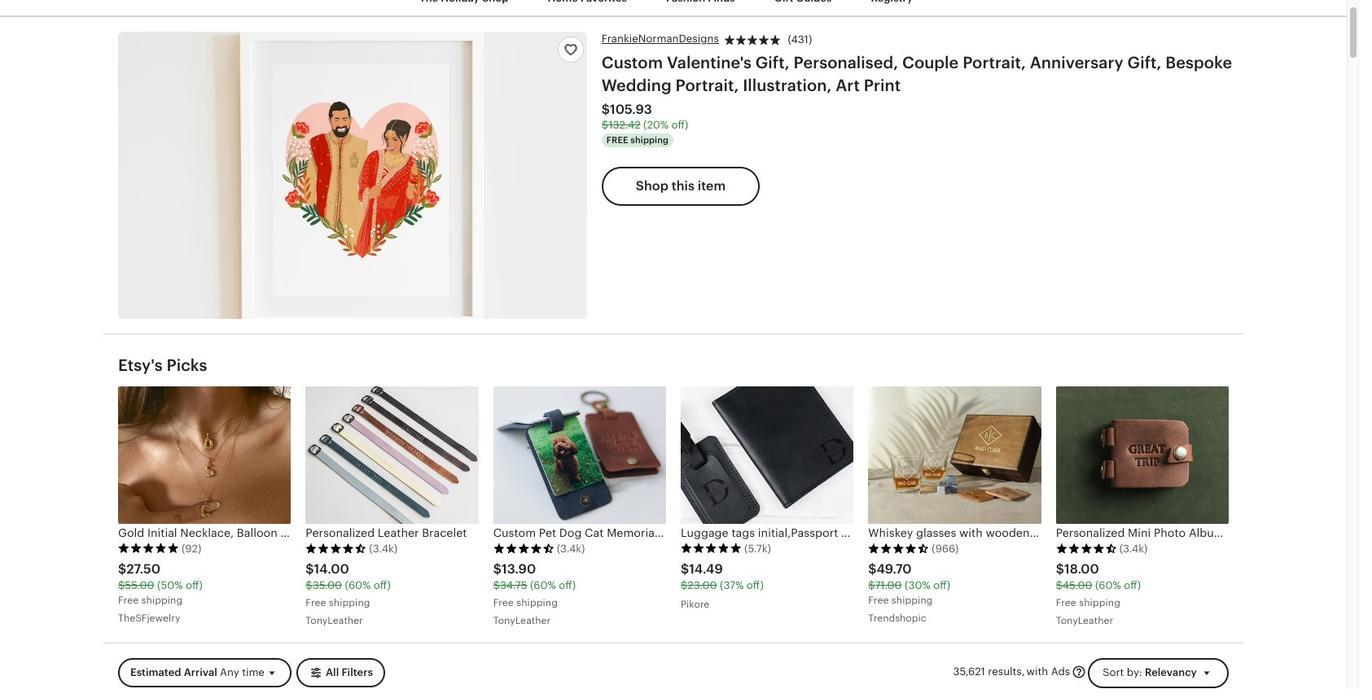 Task type: locate. For each thing, give the bounding box(es) containing it.
thesfjewelry
[[118, 613, 180, 624]]

off) inside '$ 49.70 $ 71.00 (30% off) free shipping trendshopic'
[[934, 580, 951, 592]]

gold initial necklace, balloon initial pendant, initial letter pendant, layered necklace, bubble letter necklace, dainty custom necklace image
[[118, 387, 291, 524]]

shop this item link
[[602, 167, 760, 206]]

(50%
[[157, 580, 183, 592]]

shipping down 34.75 at the left bottom of the page
[[517, 598, 558, 609]]

(60% inside $ 18.00 $ 45.00 (60% off) free shipping tonyleather
[[1096, 580, 1121, 592]]

free down 35.00
[[306, 598, 326, 609]]

5 out of 5 stars image up '27.50'
[[118, 543, 179, 555]]

free down 55.00
[[118, 595, 139, 606]]

personalized leather bracelet image
[[306, 387, 479, 524]]

1 (3.4k) from the left
[[369, 543, 398, 555]]

4.5 out of 5 stars image up 49.70
[[869, 543, 930, 555]]

shipping for 27.50
[[141, 595, 183, 606]]

2 horizontal spatial (60%
[[1096, 580, 1121, 592]]

free inside $ 18.00 $ 45.00 (60% off) free shipping tonyleather
[[1056, 598, 1077, 609]]

shipping down "(20%"
[[631, 135, 669, 145]]

2 (3.4k) from the left
[[557, 543, 585, 555]]

off) right 34.75 at the left bottom of the page
[[559, 580, 576, 592]]

1 horizontal spatial (3.4k)
[[557, 543, 585, 555]]

leather
[[378, 527, 419, 540]]

4.5 out of 5 stars image up 18.00
[[1056, 543, 1117, 555]]

shipping
[[631, 135, 669, 145], [141, 595, 183, 606], [892, 595, 933, 606], [329, 598, 370, 609], [517, 598, 558, 609], [1079, 598, 1121, 609]]

1 horizontal spatial portrait,
[[963, 54, 1026, 72]]

0 horizontal spatial (3.4k)
[[369, 543, 398, 555]]

(3.4k) for 14.00
[[369, 543, 398, 555]]

3 tonyleather from the left
[[1056, 615, 1114, 627]]

shipping inside "custom valentine's gift, personalised, couple portrait, anniversary gift, bespoke wedding portrait, illustration, art print $ 105.93 $ 132.42 (20% off) free shipping"
[[631, 135, 669, 145]]

0 horizontal spatial 5 out of 5 stars image
[[118, 543, 179, 555]]

0 horizontal spatial gift,
[[756, 54, 790, 72]]

shipping inside '$ 27.50 $ 55.00 (50% off) free shipping thesfjewelry'
[[141, 595, 183, 606]]

wedding
[[602, 77, 672, 95]]

shipping inside $ 13.90 $ 34.75 (60% off) free shipping tonyleather
[[517, 598, 558, 609]]

results,
[[988, 667, 1025, 679]]

1 horizontal spatial gift,
[[1128, 54, 1162, 72]]

(60% right 45.00
[[1096, 580, 1121, 592]]

ads
[[1051, 667, 1070, 679]]

1 4.5 out of 5 stars image from the left
[[306, 543, 367, 555]]

13.90
[[502, 562, 536, 577]]

2 horizontal spatial (3.4k)
[[1120, 543, 1148, 555]]

shipping inside '$ 49.70 $ 71.00 (30% off) free shipping trendshopic'
[[892, 595, 933, 606]]

shipping inside $ 14.00 $ 35.00 (60% off) free shipping tonyleather
[[329, 598, 370, 609]]

estimated
[[130, 667, 181, 679]]

shipping down (30% at the bottom right of the page
[[892, 595, 933, 606]]

illustration,
[[743, 77, 832, 95]]

off) right (50% on the bottom
[[186, 580, 203, 592]]

off) right 45.00
[[1124, 580, 1141, 592]]

free inside '$ 49.70 $ 71.00 (30% off) free shipping trendshopic'
[[869, 595, 889, 606]]

shop this item
[[636, 179, 726, 194]]

55.00
[[125, 580, 154, 592]]

(431)
[[788, 34, 812, 46]]

portrait,
[[963, 54, 1026, 72], [676, 77, 739, 95]]

shipping for 49.70
[[892, 595, 933, 606]]

with ads
[[1027, 667, 1070, 679]]

off) for 14.49
[[747, 580, 764, 592]]

shipping down 45.00
[[1079, 598, 1121, 609]]

off)
[[672, 119, 689, 131], [186, 580, 203, 592], [374, 580, 391, 592], [559, 580, 576, 592], [747, 580, 764, 592], [934, 580, 951, 592], [1124, 580, 1141, 592]]

1 horizontal spatial (60%
[[530, 580, 556, 592]]

tonyleather
[[306, 615, 363, 627], [493, 615, 551, 627], [1056, 615, 1114, 627]]

off) inside '$ 27.50 $ 55.00 (50% off) free shipping thesfjewelry'
[[186, 580, 203, 592]]

1 tonyleather from the left
[[306, 615, 363, 627]]

tonyleather for 18.00
[[1056, 615, 1114, 627]]

whiskey glasses with wooden box, personalized whiskey glass, christmas gift, for boyfriend gifts, monogrammed whiskey glass image
[[869, 387, 1042, 524]]

2 horizontal spatial tonyleather
[[1056, 615, 1114, 627]]

4.5 out of 5 stars image down personalized
[[306, 543, 367, 555]]

23.00
[[688, 580, 717, 592]]

gift,
[[756, 54, 790, 72], [1128, 54, 1162, 72]]

free down 34.75 at the left bottom of the page
[[493, 598, 514, 609]]

free down 45.00
[[1056, 598, 1077, 609]]

off) right (30% at the bottom right of the page
[[934, 580, 951, 592]]

etsy's
[[118, 357, 163, 375]]

off) inside $ 13.90 $ 34.75 (60% off) free shipping tonyleather
[[559, 580, 576, 592]]

by:
[[1127, 667, 1143, 679]]

tonyleather down 45.00
[[1056, 615, 1114, 627]]

off) inside $ 18.00 $ 45.00 (60% off) free shipping tonyleather
[[1124, 580, 1141, 592]]

free down 71.00
[[869, 595, 889, 606]]

tonyleather inside $ 14.00 $ 35.00 (60% off) free shipping tonyleather
[[306, 615, 363, 627]]

4 4.5 out of 5 stars image from the left
[[1056, 543, 1117, 555]]

with
[[1027, 667, 1049, 679]]

4.5 out of 5 stars image
[[306, 543, 367, 555], [493, 543, 554, 555], [869, 543, 930, 555], [1056, 543, 1117, 555]]

off) inside $ 14.00 $ 35.00 (60% off) free shipping tonyleather
[[374, 580, 391, 592]]

tonyleather inside $ 13.90 $ 34.75 (60% off) free shipping tonyleather
[[493, 615, 551, 627]]

35,621
[[954, 667, 986, 679]]

$ 27.50 $ 55.00 (50% off) free shipping thesfjewelry
[[118, 562, 203, 624]]

34.75
[[500, 580, 528, 592]]

0 horizontal spatial (60%
[[345, 580, 371, 592]]

1 horizontal spatial tonyleather
[[493, 615, 551, 627]]

14.00
[[314, 562, 349, 577]]

2 (60% from the left
[[530, 580, 556, 592]]

off) for 14.00
[[374, 580, 391, 592]]

relevancy
[[1145, 667, 1197, 679]]

2 gift, from the left
[[1128, 54, 1162, 72]]

5 out of 5 stars image
[[118, 543, 179, 555], [681, 543, 742, 555]]

off) right (37%
[[747, 580, 764, 592]]

shipping down (50% on the bottom
[[141, 595, 183, 606]]

$ 14.00 $ 35.00 (60% off) free shipping tonyleather
[[306, 562, 391, 627]]

3 (60% from the left
[[1096, 580, 1121, 592]]

4.5 out of 5 stars image up 13.90
[[493, 543, 554, 555]]

35.00
[[313, 580, 342, 592]]

0 horizontal spatial tonyleather
[[306, 615, 363, 627]]

off) down the personalized leather bracelet
[[374, 580, 391, 592]]

5 out of 5 stars image up 14.49
[[681, 543, 742, 555]]

2 tonyleather from the left
[[493, 615, 551, 627]]

1 5 out of 5 stars image from the left
[[118, 543, 179, 555]]

1 (60% from the left
[[345, 580, 371, 592]]

menu bar
[[103, 0, 1244, 17]]

(60% right 35.00
[[345, 580, 371, 592]]

(60% for 13.90
[[530, 580, 556, 592]]

estimated arrival any time
[[130, 667, 265, 679]]

shipping for 13.90
[[517, 598, 558, 609]]

(3.4k)
[[369, 543, 398, 555], [557, 543, 585, 555], [1120, 543, 1148, 555]]

(966)
[[932, 543, 959, 555]]

sort by: relevancy
[[1103, 667, 1197, 679]]

tonyleather inside $ 18.00 $ 45.00 (60% off) free shipping tonyleather
[[1056, 615, 1114, 627]]

free for 14.00
[[306, 598, 326, 609]]

1 horizontal spatial 5 out of 5 stars image
[[681, 543, 742, 555]]

free
[[118, 595, 139, 606], [869, 595, 889, 606], [306, 598, 326, 609], [493, 598, 514, 609], [1056, 598, 1077, 609]]

3 (3.4k) from the left
[[1120, 543, 1148, 555]]

off) right "(20%"
[[672, 119, 689, 131]]

tonyleather down 34.75 at the left bottom of the page
[[493, 615, 551, 627]]

(60% inside $ 13.90 $ 34.75 (60% off) free shipping tonyleather
[[530, 580, 556, 592]]

0 horizontal spatial portrait,
[[676, 77, 739, 95]]

off) for 27.50
[[186, 580, 203, 592]]

gift, left bespoke
[[1128, 54, 1162, 72]]

portrait, right couple at the right top of the page
[[963, 54, 1026, 72]]

2 5 out of 5 stars image from the left
[[681, 543, 742, 555]]

(3.4k) up $ 13.90 $ 34.75 (60% off) free shipping tonyleather
[[557, 543, 585, 555]]

(60% down 13.90
[[530, 580, 556, 592]]

off) inside $ 14.49 $ 23.00 (37% off) pikore
[[747, 580, 764, 592]]

any
[[220, 667, 239, 679]]

shipping down 35.00
[[329, 598, 370, 609]]

(60% inside $ 14.00 $ 35.00 (60% off) free shipping tonyleather
[[345, 580, 371, 592]]

$
[[602, 102, 610, 117], [602, 119, 609, 131], [118, 562, 126, 577], [306, 562, 314, 577], [493, 562, 502, 577], [681, 562, 689, 577], [869, 562, 877, 577], [1056, 562, 1065, 577], [118, 580, 125, 592], [306, 580, 313, 592], [493, 580, 500, 592], [681, 580, 688, 592], [869, 580, 875, 592], [1056, 580, 1063, 592]]

shipping inside $ 18.00 $ 45.00 (60% off) free shipping tonyleather
[[1079, 598, 1121, 609]]

custom valentine's gift, personalised, couple portrait, anniversary gift, bespoke wedding portrait, illustration, art print $ 105.93 $ 132.42 (20% off) free shipping
[[602, 54, 1233, 145]]

frankienormandesigns
[[602, 33, 719, 45]]

$ 18.00 $ 45.00 (60% off) free shipping tonyleather
[[1056, 562, 1141, 627]]

(3.4k) down the personalized leather bracelet
[[369, 543, 398, 555]]

tonyleather down 35.00
[[306, 615, 363, 627]]

free inside '$ 27.50 $ 55.00 (50% off) free shipping thesfjewelry'
[[118, 595, 139, 606]]

free inside $ 13.90 $ 34.75 (60% off) free shipping tonyleather
[[493, 598, 514, 609]]

2 4.5 out of 5 stars image from the left
[[493, 543, 554, 555]]

portrait, down the valentine's
[[676, 77, 739, 95]]

3 4.5 out of 5 stars image from the left
[[869, 543, 930, 555]]

27.50
[[126, 562, 160, 577]]

49.70
[[877, 562, 912, 577]]

(3.4k) up $ 18.00 $ 45.00 (60% off) free shipping tonyleather
[[1120, 543, 1148, 555]]

gift, up illustration,
[[756, 54, 790, 72]]

free inside $ 14.00 $ 35.00 (60% off) free shipping tonyleather
[[306, 598, 326, 609]]

etsy's picks
[[118, 357, 207, 375]]

frankienormandesigns link
[[602, 32, 719, 47]]

5 out of 5 stars image for 27.50
[[118, 543, 179, 555]]

(60%
[[345, 580, 371, 592], [530, 580, 556, 592], [1096, 580, 1121, 592]]



Task type: vqa. For each thing, say whether or not it's contained in the screenshot.
15-
no



Task type: describe. For each thing, give the bounding box(es) containing it.
4.5 out of 5 stars image for 13.90
[[493, 543, 554, 555]]

(30%
[[905, 580, 931, 592]]

shop
[[636, 179, 669, 194]]

(37%
[[720, 580, 744, 592]]

45.00
[[1063, 580, 1093, 592]]

free for 18.00
[[1056, 598, 1077, 609]]

$ 14.49 $ 23.00 (37% off) pikore
[[681, 562, 764, 611]]

personalized mini photo album, small photo album, anniversary gift, photo gift for dad, leather unique photo gift, adventure gifts image
[[1056, 387, 1229, 524]]

4.5 out of 5 stars image for 18.00
[[1056, 543, 1117, 555]]

tonyleather for 14.00
[[306, 615, 363, 627]]

custom
[[602, 54, 663, 72]]

this
[[672, 179, 695, 194]]

personalized
[[306, 527, 375, 540]]

couple
[[903, 54, 959, 72]]

free
[[607, 135, 629, 145]]

35,621 results,
[[954, 667, 1025, 679]]

personalised,
[[794, 54, 899, 72]]

$ 49.70 $ 71.00 (30% off) free shipping trendshopic
[[869, 562, 951, 624]]

tonyleather for 13.90
[[493, 615, 551, 627]]

$ 13.90 $ 34.75 (60% off) free shipping tonyleather
[[493, 562, 576, 627]]

(20%
[[644, 119, 669, 131]]

bracelet
[[422, 527, 467, 540]]

71.00
[[875, 580, 902, 592]]

132.42
[[609, 119, 641, 131]]

shipping for 18.00
[[1079, 598, 1121, 609]]

0 vertical spatial portrait,
[[963, 54, 1026, 72]]

all filters button
[[296, 659, 385, 688]]

all filters
[[326, 667, 373, 679]]

5 out of 5 stars image for 14.49
[[681, 543, 742, 555]]

free for 49.70
[[869, 595, 889, 606]]

picks
[[167, 357, 207, 375]]

off) for 49.70
[[934, 580, 951, 592]]

item
[[698, 179, 726, 194]]

time
[[242, 667, 265, 679]]

4.5 out of 5 stars image for 14.00
[[306, 543, 367, 555]]

all
[[326, 667, 339, 679]]

luggage tags initial,passport holder personalized,leather luggage tag personalized,custom passport holder and luggage tag image
[[681, 387, 854, 524]]

valentine's
[[667, 54, 752, 72]]

pikore
[[681, 599, 710, 611]]

trendshopic
[[869, 613, 927, 624]]

off) inside "custom valentine's gift, personalised, couple portrait, anniversary gift, bespoke wedding portrait, illustration, art print $ 105.93 $ 132.42 (20% off) free shipping"
[[672, 119, 689, 131]]

(5.7k)
[[745, 543, 771, 555]]

(92)
[[182, 543, 201, 555]]

shipping for 14.00
[[329, 598, 370, 609]]

(3.4k) for 18.00
[[1120, 543, 1148, 555]]

4.5 out of 5 stars image for 49.70
[[869, 543, 930, 555]]

14.49
[[689, 562, 723, 577]]

custom pet dog cat memorial loss engraved gifts photo key chain personalized leather key ring keychain image
[[493, 387, 666, 524]]

off) for 18.00
[[1124, 580, 1141, 592]]

personalized leather bracelet
[[306, 527, 467, 540]]

105.93
[[610, 102, 652, 117]]

free for 13.90
[[493, 598, 514, 609]]

arrival
[[184, 667, 217, 679]]

(3.4k) for 13.90
[[557, 543, 585, 555]]

filters
[[342, 667, 373, 679]]

18.00
[[1065, 562, 1100, 577]]

(60% for 18.00
[[1096, 580, 1121, 592]]

off) for 13.90
[[559, 580, 576, 592]]

sort
[[1103, 667, 1124, 679]]

bespoke
[[1166, 54, 1233, 72]]

custom valentine's gift, personalised, couple portrait, anniversary gift, bespoke wedding portrait, illustration, art print link
[[602, 54, 1233, 95]]

free for 27.50
[[118, 595, 139, 606]]

art
[[836, 77, 860, 95]]

1 gift, from the left
[[756, 54, 790, 72]]

print
[[864, 77, 901, 95]]

anniversary
[[1030, 54, 1124, 72]]

1 vertical spatial portrait,
[[676, 77, 739, 95]]

(60% for 14.00
[[345, 580, 371, 592]]



